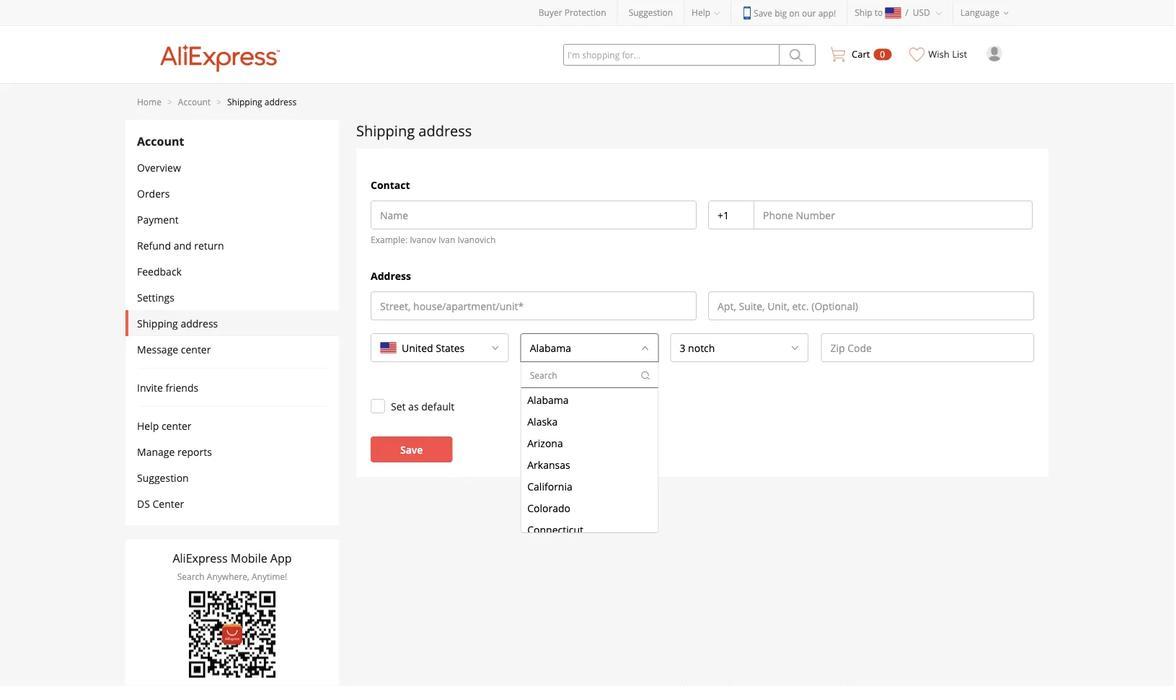 Task type: vqa. For each thing, say whether or not it's contained in the screenshot.
LOCATION:
no



Task type: locate. For each thing, give the bounding box(es) containing it.
0 horizontal spatial save
[[400, 442, 423, 456]]

save big on our app!
[[754, 7, 836, 19]]

> right home
[[167, 96, 172, 107]]

0 vertical spatial suggestion
[[629, 6, 673, 18]]

account right home link
[[178, 96, 211, 107]]

invite friends
[[137, 381, 199, 394]]

1 vertical spatial alabama
[[527, 393, 568, 406]]

to
[[875, 6, 883, 18]]

0 vertical spatial account
[[178, 96, 211, 107]]

ivanovich
[[458, 233, 496, 245]]

0 vertical spatial center
[[181, 342, 211, 356]]

1 horizontal spatial shipping
[[227, 96, 262, 107]]

center right the message
[[181, 342, 211, 356]]

help for help
[[692, 6, 711, 18]]

save big on our app! link
[[742, 6, 836, 19]]

0 horizontal spatial >
[[167, 96, 172, 107]]

ship to
[[855, 6, 883, 18]]

reports
[[177, 445, 212, 458]]

states
[[436, 341, 465, 355]]

help up manage
[[137, 419, 159, 432]]

alabama up 搜索 field on the bottom
[[530, 341, 571, 355]]

save inside button
[[400, 442, 423, 456]]

2 > from the left
[[216, 96, 221, 107]]

alabama
[[530, 341, 571, 355], [527, 393, 568, 406]]

example:
[[371, 233, 408, 245]]

None submit
[[780, 44, 816, 66]]

usd
[[913, 6, 930, 18]]

1 vertical spatial center
[[162, 419, 192, 432]]

3
[[680, 341, 686, 355]]

cart
[[852, 48, 870, 61]]

shipping address
[[356, 120, 472, 140], [137, 316, 218, 330]]

2 horizontal spatial shipping
[[356, 120, 415, 140]]

1 horizontal spatial arrow down image
[[791, 343, 799, 352]]

app
[[270, 550, 292, 566]]

2 arrow down image from the left
[[791, 343, 799, 352]]

1 horizontal spatial address
[[265, 96, 297, 107]]

arizona
[[527, 436, 563, 450]]

center
[[153, 497, 184, 510]]

arkansas
[[527, 458, 570, 471]]

save
[[754, 7, 773, 19], [400, 442, 423, 456]]

ds center
[[137, 497, 184, 510]]

language link
[[953, 0, 1020, 25]]

shipping
[[227, 96, 262, 107], [356, 120, 415, 140], [137, 316, 178, 330]]

help
[[692, 6, 711, 18], [137, 419, 159, 432]]

0 vertical spatial save
[[754, 7, 773, 19]]

center up manage reports
[[162, 419, 192, 432]]

center
[[181, 342, 211, 356], [162, 419, 192, 432]]

anytime!
[[252, 571, 287, 582]]

shipping address up contact
[[356, 120, 472, 140]]

message
[[137, 342, 178, 356]]

1 vertical spatial save
[[400, 442, 423, 456]]

0 horizontal spatial arrow down image
[[641, 343, 650, 352]]

0 horizontal spatial suggestion
[[137, 471, 189, 484]]

shipping address up message center
[[137, 316, 218, 330]]

connecticut
[[527, 522, 583, 536]]

home
[[137, 96, 162, 107]]

2 horizontal spatial address
[[419, 120, 472, 140]]

1 horizontal spatial >
[[216, 96, 221, 107]]

1 vertical spatial shipping
[[356, 120, 415, 140]]

suggestion up ds center
[[137, 471, 189, 484]]

suggestion
[[629, 6, 673, 18], [137, 471, 189, 484]]

1 horizontal spatial help
[[692, 6, 711, 18]]

save left big
[[754, 7, 773, 19]]

friends
[[166, 381, 199, 394]]

account link
[[178, 96, 211, 107]]

ship
[[855, 6, 873, 18]]

settings
[[137, 290, 174, 304]]

Zip Code field
[[822, 334, 1034, 361]]

home link
[[137, 96, 162, 107]]

suggestion up i'm shopping for... text field
[[629, 6, 673, 18]]

1 vertical spatial address
[[419, 120, 472, 140]]

>
[[167, 96, 172, 107], [216, 96, 221, 107]]

0 horizontal spatial shipping
[[137, 316, 178, 330]]

invite
[[137, 381, 163, 394]]

0 horizontal spatial shipping address
[[137, 316, 218, 330]]

/ usd
[[905, 6, 930, 18]]

1 horizontal spatial save
[[754, 7, 773, 19]]

0 vertical spatial help
[[692, 6, 711, 18]]

0 horizontal spatial help
[[137, 419, 159, 432]]

None field
[[563, 334, 580, 361]]

center for message center
[[181, 342, 211, 356]]

1 vertical spatial shipping address
[[137, 316, 218, 330]]

message center
[[137, 342, 211, 356]]

refund
[[137, 238, 171, 252]]

> right account link
[[216, 96, 221, 107]]

shipping up the message
[[137, 316, 178, 330]]

united states
[[402, 341, 465, 355]]

shipping up contact
[[356, 120, 415, 140]]

set
[[391, 399, 406, 413]]

2 vertical spatial shipping
[[137, 316, 178, 330]]

1 vertical spatial help
[[137, 419, 159, 432]]

alabama up alaska
[[527, 393, 568, 406]]

help right suggestion link
[[692, 6, 711, 18]]

app!
[[818, 7, 836, 19]]

3 notch
[[680, 341, 715, 355]]

account up overview
[[137, 134, 184, 149]]

0 vertical spatial shipping
[[227, 96, 262, 107]]

1 horizontal spatial shipping address
[[356, 120, 472, 140]]

orders
[[137, 186, 170, 200]]

buyer protection
[[539, 6, 606, 18]]

address
[[265, 96, 297, 107], [419, 120, 472, 140], [181, 316, 218, 330]]

1 arrow down image from the left
[[641, 343, 650, 352]]

Street, house/apartment/unit* field
[[371, 292, 696, 320]]

account
[[178, 96, 211, 107], [137, 134, 184, 149]]

manage reports
[[137, 445, 212, 458]]

example: ivanov ivan ivanovich
[[371, 233, 496, 245]]

help center
[[137, 419, 192, 432]]

save down as
[[400, 442, 423, 456]]

mobile
[[231, 550, 267, 566]]

0 horizontal spatial address
[[181, 316, 218, 330]]

shipping right account link
[[227, 96, 262, 107]]

arrow down image
[[641, 343, 650, 352], [791, 343, 799, 352]]



Task type: describe. For each thing, give the bounding box(es) containing it.
as
[[408, 399, 419, 413]]

refund and return
[[137, 238, 224, 252]]

manage
[[137, 445, 175, 458]]

Phone Number field
[[755, 201, 1032, 229]]

shipping address link
[[227, 96, 297, 107]]

set as default
[[391, 399, 455, 413]]

aliexpress mobile app search anywhere, anytime!
[[173, 550, 292, 582]]

return
[[194, 238, 224, 252]]

1 vertical spatial account
[[137, 134, 184, 149]]

list
[[952, 48, 967, 61]]

contact
[[371, 178, 410, 192]]

aliexpress
[[173, 550, 228, 566]]

1 horizontal spatial suggestion
[[629, 6, 673, 18]]

1 > from the left
[[167, 96, 172, 107]]

home > account > shipping address
[[137, 96, 297, 107]]

buyer protection link
[[539, 6, 606, 18]]

wish list
[[929, 48, 967, 61]]

I'm shopping for... text field
[[563, 44, 780, 66]]

alaska
[[527, 414, 557, 428]]

0
[[880, 48, 885, 60]]

save button
[[371, 436, 453, 462]]

address
[[371, 269, 411, 282]]

center for help center
[[162, 419, 192, 432]]

wish list link
[[903, 26, 975, 73]]

/
[[905, 6, 909, 18]]

ivan
[[439, 233, 455, 245]]

on
[[789, 7, 800, 19]]

help for help center
[[137, 419, 159, 432]]

suggestion link
[[629, 6, 673, 18]]

and
[[174, 238, 192, 252]]

wish
[[929, 48, 950, 61]]

save for save
[[400, 442, 423, 456]]

Apt, Suite, Unit, etc. (Optional)
 field
[[709, 292, 1034, 320]]

notch
[[688, 341, 715, 355]]

language
[[961, 6, 1000, 18]]

buyer
[[539, 6, 562, 18]]

california
[[527, 479, 572, 493]]

protection
[[565, 6, 606, 18]]

save for save big on our app!
[[754, 7, 773, 19]]

arrow down image
[[491, 343, 500, 352]]

+1 field
[[709, 201, 755, 229]]

2 vertical spatial address
[[181, 316, 218, 330]]

default
[[421, 399, 455, 413]]

our
[[802, 7, 816, 19]]

0 vertical spatial alabama
[[530, 341, 571, 355]]

big
[[775, 7, 787, 19]]

ivanov
[[410, 233, 436, 245]]

feedback
[[137, 264, 182, 278]]

ds
[[137, 497, 150, 510]]

united
[[402, 341, 433, 355]]

1 vertical spatial suggestion
[[137, 471, 189, 484]]

overview
[[137, 160, 181, 174]]

0 vertical spatial shipping address
[[356, 120, 472, 140]]

0 vertical spatial address
[[265, 96, 297, 107]]

anywhere,
[[207, 571, 249, 582]]

payment
[[137, 212, 179, 226]]

Name field
[[371, 201, 696, 229]]

Search field
[[456, 334, 473, 361]]

搜索 field
[[521, 363, 640, 387]]

search
[[177, 571, 205, 582]]

colorado
[[527, 501, 570, 515]]



